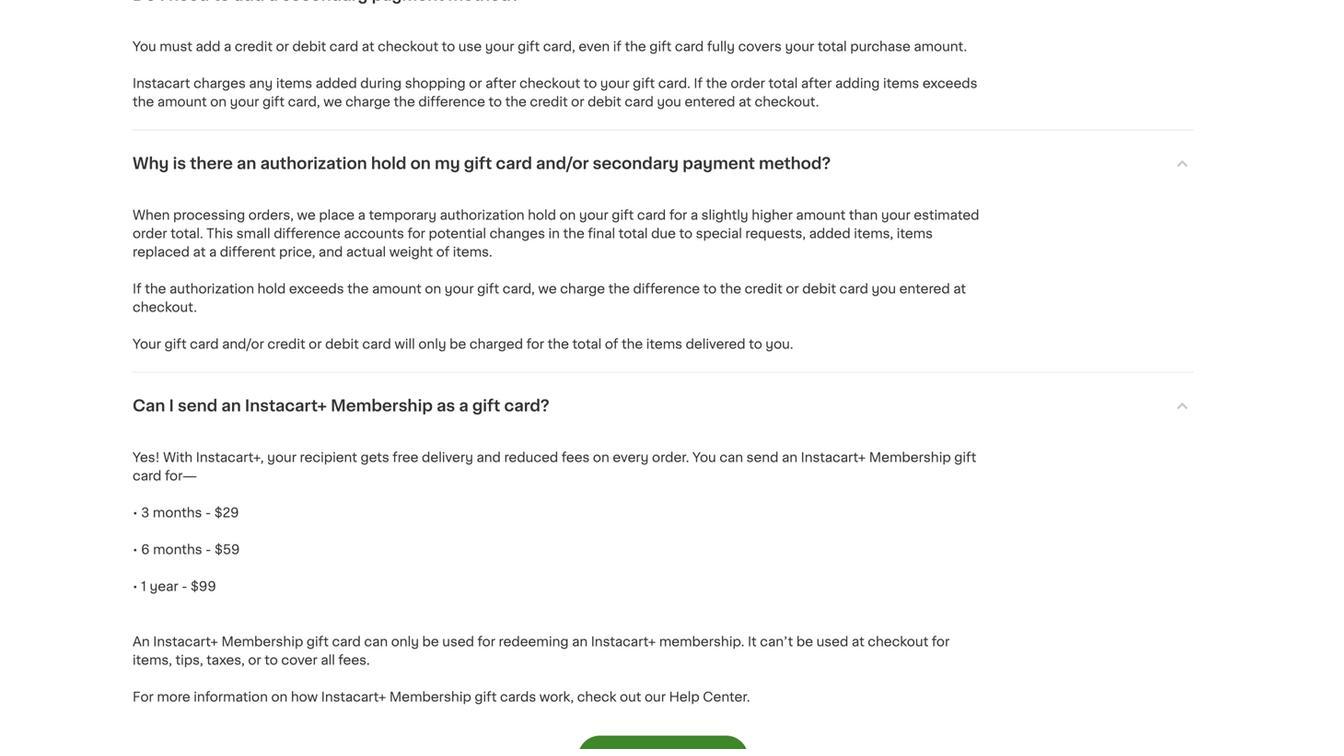 Task type: locate. For each thing, give the bounding box(es) containing it.
2 horizontal spatial difference
[[633, 282, 700, 295]]

2 after from the left
[[802, 77, 832, 90]]

free
[[393, 451, 419, 464]]

0 vertical spatial order
[[731, 77, 766, 90]]

on
[[210, 95, 227, 108], [411, 156, 431, 171], [560, 209, 576, 221], [425, 282, 442, 295], [593, 451, 610, 464], [271, 690, 288, 703]]

on up the in
[[560, 209, 576, 221]]

for
[[670, 209, 688, 221], [408, 227, 426, 240], [527, 338, 545, 350], [478, 635, 496, 648], [932, 635, 950, 648]]

0 horizontal spatial can
[[364, 635, 388, 648]]

orders,
[[249, 209, 294, 221]]

0 horizontal spatial used
[[443, 635, 475, 648]]

due
[[652, 227, 676, 240]]

a right as
[[459, 398, 469, 414]]

and right price,
[[319, 245, 343, 258]]

0 vertical spatial difference
[[419, 95, 486, 108]]

1 vertical spatial can
[[364, 635, 388, 648]]

and inside yes! with instacart+, your recipient gets free delivery and reduced fees on every order. you can send an instacart+ membership gift card for— • 3 months - $29 • 6 months - $59 • 1 year - $99 an instacart+ membership gift card can only be used for redeeming an instacart+ membership. it can't be used at checkout for items, tips, taxes, or to cover all fees. for more information on how instacart+ membership gift cards work, check out our help center.
[[477, 451, 501, 464]]

exceeds down price,
[[289, 282, 344, 295]]

1 horizontal spatial added
[[810, 227, 851, 240]]

0 horizontal spatial send
[[178, 398, 218, 414]]

1 vertical spatial of
[[605, 338, 619, 350]]

can
[[720, 451, 744, 464], [364, 635, 388, 648]]

charge down final on the top left
[[560, 282, 605, 295]]

small
[[237, 227, 271, 240]]

authorization down different
[[170, 282, 254, 295]]

months
[[153, 506, 202, 519], [153, 543, 202, 556]]

year
[[150, 580, 178, 593]]

1 horizontal spatial and
[[477, 451, 501, 464]]

1 vertical spatial -
[[206, 543, 211, 556]]

of up can i send an instacart+ membership as a gift card? dropdown button
[[605, 338, 619, 350]]

used left the redeeming
[[443, 635, 475, 648]]

after
[[486, 77, 517, 90], [802, 77, 832, 90]]

0 vertical spatial added
[[316, 77, 357, 90]]

2 horizontal spatial authorization
[[440, 209, 525, 221]]

2 horizontal spatial checkout
[[868, 635, 929, 648]]

0 horizontal spatial you
[[657, 95, 682, 108]]

0 vertical spatial items,
[[854, 227, 894, 240]]

• left 1
[[133, 580, 138, 593]]

0 horizontal spatial you
[[133, 40, 156, 53]]

0 horizontal spatial hold
[[258, 282, 286, 295]]

we inside you must add a credit or debit card at checkout to use your gift card, even if the gift card fully covers your total purchase amount. instacart charges any items added during shopping or after checkout to your gift card. if the order total after adding items exceeds the amount on your gift card, we charge the difference to the credit or debit card you entered at checkout.
[[324, 95, 342, 108]]

1 horizontal spatial used
[[817, 635, 849, 648]]

the down replaced
[[145, 282, 166, 295]]

checkout
[[378, 40, 439, 53], [520, 77, 581, 90], [868, 635, 929, 648]]

or inside yes! with instacart+, your recipient gets free delivery and reduced fees on every order. you can send an instacart+ membership gift card for— • 3 months - $29 • 6 months - $59 • 1 year - $99 an instacart+ membership gift card can only be used for redeeming an instacart+ membership. it can't be used at checkout for items, tips, taxes, or to cover all fees. for more information on how instacart+ membership gift cards work, check out our help center.
[[248, 654, 261, 666]]

at
[[362, 40, 375, 53], [739, 95, 752, 108], [193, 245, 206, 258], [954, 282, 967, 295], [852, 635, 865, 648]]

at down estimated
[[954, 282, 967, 295]]

a right add
[[224, 40, 232, 53]]

final
[[588, 227, 616, 240]]

after right shopping
[[486, 77, 517, 90]]

and right delivery
[[477, 451, 501, 464]]

on down charges
[[210, 95, 227, 108]]

only
[[419, 338, 447, 350], [391, 635, 419, 648]]

your up final on the top left
[[580, 209, 609, 221]]

1 vertical spatial if
[[133, 282, 142, 295]]

entered down card.
[[685, 95, 736, 108]]

you inside the when processing orders, we place a temporary authorization hold on your gift card for a slightly higher amount than your estimated order total. this small difference accounts for potential changes in the final total due to special requests, added items, items replaced at a different price, and actual weight of items. if the authorization hold exceeds the amount on your gift card, we charge the difference to the credit or debit card you entered at checkout. your gift card and/or credit or debit card will only be charged for the total of the items delivered to you.
[[872, 282, 897, 295]]

checkout. down the covers
[[755, 95, 820, 108]]

weight
[[389, 245, 433, 258]]

authorization
[[260, 156, 367, 171], [440, 209, 525, 221], [170, 282, 254, 295]]

1 vertical spatial amount
[[797, 209, 846, 221]]

2 horizontal spatial be
[[797, 635, 814, 648]]

used right 'can't'
[[817, 635, 849, 648]]

estimated
[[914, 209, 980, 221]]

can up fees.
[[364, 635, 388, 648]]

0 horizontal spatial checkout.
[[133, 301, 197, 314]]

send
[[178, 398, 218, 414], [747, 451, 779, 464]]

and/or inside dropdown button
[[536, 156, 589, 171]]

0 vertical spatial months
[[153, 506, 202, 519]]

1 vertical spatial charge
[[560, 282, 605, 295]]

why
[[133, 156, 169, 171]]

checkout. inside you must add a credit or debit card at checkout to use your gift card, even if the gift card fully covers your total purchase amount. instacart charges any items added during shopping or after checkout to your gift card. if the order total after adding items exceeds the amount on your gift card, we charge the difference to the credit or debit card you entered at checkout.
[[755, 95, 820, 108]]

0 vertical spatial charge
[[346, 95, 391, 108]]

added
[[316, 77, 357, 90], [810, 227, 851, 240]]

0 vertical spatial authorization
[[260, 156, 367, 171]]

when
[[133, 209, 170, 221]]

of
[[436, 245, 450, 258], [605, 338, 619, 350]]

amount down weight
[[372, 282, 422, 295]]

2 horizontal spatial amount
[[797, 209, 846, 221]]

1 horizontal spatial entered
[[900, 282, 951, 295]]

6
[[141, 543, 150, 556]]

will
[[395, 338, 415, 350]]

1 horizontal spatial difference
[[419, 95, 486, 108]]

be inside the when processing orders, we place a temporary authorization hold on your gift card for a slightly higher amount than your estimated order total. this small difference accounts for potential changes in the final total due to special requests, added items, items replaced at a different price, and actual weight of items. if the authorization hold exceeds the amount on your gift card, we charge the difference to the credit or debit card you entered at checkout. your gift card and/or credit or debit card will only be charged for the total of the items delivered to you.
[[450, 338, 467, 350]]

at right 'can't'
[[852, 635, 865, 648]]

exceeds
[[923, 77, 978, 90], [289, 282, 344, 295]]

0 vertical spatial amount
[[157, 95, 207, 108]]

0 vertical spatial you
[[133, 40, 156, 53]]

card?
[[504, 398, 550, 414]]

0 vertical spatial checkout.
[[755, 95, 820, 108]]

1 horizontal spatial send
[[747, 451, 779, 464]]

charge down during
[[346, 95, 391, 108]]

card, inside the when processing orders, we place a temporary authorization hold on your gift card for a slightly higher amount than your estimated order total. this small difference accounts for potential changes in the final total due to special requests, added items, items replaced at a different price, and actual weight of items. if the authorization hold exceeds the amount on your gift card, we charge the difference to the credit or debit card you entered at checkout. your gift card and/or credit or debit card will only be charged for the total of the items delivered to you.
[[503, 282, 535, 295]]

2 vertical spatial checkout
[[868, 635, 929, 648]]

0 vertical spatial only
[[419, 338, 447, 350]]

can right order.
[[720, 451, 744, 464]]

debit
[[293, 40, 326, 53], [588, 95, 622, 108], [803, 282, 837, 295], [325, 338, 359, 350]]

authorization up potential
[[440, 209, 525, 221]]

0 horizontal spatial entered
[[685, 95, 736, 108]]

fees.
[[339, 654, 370, 666]]

0 vertical spatial can
[[720, 451, 744, 464]]

you inside yes! with instacart+, your recipient gets free delivery and reduced fees on every order. you can send an instacart+ membership gift card for— • 3 months - $29 • 6 months - $59 • 1 year - $99 an instacart+ membership gift card can only be used for redeeming an instacart+ membership. it can't be used at checkout for items, tips, taxes, or to cover all fees. for more information on how instacart+ membership gift cards work, check out our help center.
[[693, 451, 717, 464]]

1 vertical spatial we
[[297, 209, 316, 221]]

credit
[[235, 40, 273, 53], [530, 95, 568, 108], [745, 282, 783, 295], [268, 338, 306, 350]]

if
[[694, 77, 703, 90], [133, 282, 142, 295]]

1 vertical spatial •
[[133, 543, 138, 556]]

items,
[[854, 227, 894, 240], [133, 654, 172, 666]]

1 horizontal spatial you
[[693, 451, 717, 464]]

0 horizontal spatial amount
[[157, 95, 207, 108]]

an
[[133, 635, 150, 648]]

1 horizontal spatial if
[[694, 77, 703, 90]]

1 used from the left
[[443, 635, 475, 648]]

to
[[442, 40, 455, 53], [584, 77, 597, 90], [489, 95, 502, 108], [680, 227, 693, 240], [704, 282, 717, 295], [749, 338, 763, 350], [265, 654, 278, 666]]

any
[[249, 77, 273, 90]]

fully
[[708, 40, 735, 53]]

you inside you must add a credit or debit card at checkout to use your gift card, even if the gift card fully covers your total purchase amount. instacart charges any items added during shopping or after checkout to your gift card. if the order total after adding items exceeds the amount on your gift card, we charge the difference to the credit or debit card you entered at checkout.
[[657, 95, 682, 108]]

2 vertical spatial we
[[538, 282, 557, 295]]

0 horizontal spatial exceeds
[[289, 282, 344, 295]]

total
[[818, 40, 847, 53], [769, 77, 798, 90], [619, 227, 648, 240], [573, 338, 602, 350]]

0 vertical spatial checkout
[[378, 40, 439, 53]]

added left during
[[316, 77, 357, 90]]

0 vertical spatial -
[[205, 506, 211, 519]]

1 vertical spatial and
[[477, 451, 501, 464]]

difference up price,
[[274, 227, 341, 240]]

you right order.
[[693, 451, 717, 464]]

1 horizontal spatial you
[[872, 282, 897, 295]]

$59
[[215, 543, 240, 556]]

1 vertical spatial entered
[[900, 282, 951, 295]]

be
[[450, 338, 467, 350], [423, 635, 439, 648], [797, 635, 814, 648]]

or right taxes,
[[248, 654, 261, 666]]

0 vertical spatial and/or
[[536, 156, 589, 171]]

help
[[670, 690, 700, 703]]

a inside you must add a credit or debit card at checkout to use your gift card, even if the gift card fully covers your total purchase amount. instacart charges any items added during shopping or after checkout to your gift card. if the order total after adding items exceeds the amount on your gift card, we charge the difference to the credit or debit card you entered at checkout.
[[224, 40, 232, 53]]

you left the must
[[133, 40, 156, 53]]

1 vertical spatial items,
[[133, 654, 172, 666]]

authorization up place
[[260, 156, 367, 171]]

items, down than on the top
[[854, 227, 894, 240]]

months right 3
[[153, 506, 202, 519]]

membership.
[[660, 635, 745, 648]]

1 horizontal spatial authorization
[[260, 156, 367, 171]]

order inside the when processing orders, we place a temporary authorization hold on your gift card for a slightly higher amount than your estimated order total. this small difference accounts for potential changes in the final total due to special requests, added items, items replaced at a different price, and actual weight of items. if the authorization hold exceeds the amount on your gift card, we charge the difference to the credit or debit card you entered at checkout. your gift card and/or credit or debit card will only be charged for the total of the items delivered to you.
[[133, 227, 167, 240]]

0 horizontal spatial charge
[[346, 95, 391, 108]]

my
[[435, 156, 460, 171]]

total up the adding
[[818, 40, 847, 53]]

1 horizontal spatial items,
[[854, 227, 894, 240]]

0 horizontal spatial and
[[319, 245, 343, 258]]

a left the slightly
[[691, 209, 699, 221]]

0 horizontal spatial authorization
[[170, 282, 254, 295]]

to inside yes! with instacart+, your recipient gets free delivery and reduced fees on every order. you can send an instacart+ membership gift card for— • 3 months - $29 • 6 months - $59 • 1 year - $99 an instacart+ membership gift card can only be used for redeeming an instacart+ membership. it can't be used at checkout for items, tips, taxes, or to cover all fees. for more information on how instacart+ membership gift cards work, check out our help center.
[[265, 654, 278, 666]]

on left my
[[411, 156, 431, 171]]

authorization inside dropdown button
[[260, 156, 367, 171]]

• left 6
[[133, 543, 138, 556]]

0 vertical spatial of
[[436, 245, 450, 258]]

2 horizontal spatial hold
[[528, 209, 557, 221]]

out
[[620, 690, 642, 703]]

2 horizontal spatial we
[[538, 282, 557, 295]]

instacart+ inside dropdown button
[[245, 398, 327, 414]]

a
[[224, 40, 232, 53], [358, 209, 366, 221], [691, 209, 699, 221], [209, 245, 217, 258], [459, 398, 469, 414]]

1 horizontal spatial hold
[[371, 156, 407, 171]]

a inside dropdown button
[[459, 398, 469, 414]]

order down when
[[133, 227, 167, 240]]

0 horizontal spatial and/or
[[222, 338, 264, 350]]

your left recipient
[[267, 451, 297, 464]]

items, down an
[[133, 654, 172, 666]]

difference down due
[[633, 282, 700, 295]]

1 vertical spatial send
[[747, 451, 779, 464]]

work,
[[540, 690, 574, 703]]

amount
[[157, 95, 207, 108], [797, 209, 846, 221], [372, 282, 422, 295]]

at down the covers
[[739, 95, 752, 108]]

your
[[485, 40, 515, 53], [785, 40, 815, 53], [601, 77, 630, 90], [230, 95, 259, 108], [580, 209, 609, 221], [882, 209, 911, 221], [445, 282, 474, 295], [267, 451, 297, 464]]

amount inside you must add a credit or debit card at checkout to use your gift card, even if the gift card fully covers your total purchase amount. instacart charges any items added during shopping or after checkout to your gift card. if the order total after adding items exceeds the amount on your gift card, we charge the difference to the credit or debit card you entered at checkout.
[[157, 95, 207, 108]]

at up during
[[362, 40, 375, 53]]

0 vertical spatial and
[[319, 245, 343, 258]]

to right due
[[680, 227, 693, 240]]

and inside the when processing orders, we place a temporary authorization hold on your gift card for a slightly higher amount than your estimated order total. this small difference accounts for potential changes in the final total due to special requests, added items, items replaced at a different price, and actual weight of items. if the authorization hold exceeds the amount on your gift card, we charge the difference to the credit or debit card you entered at checkout. your gift card and/or credit or debit card will only be charged for the total of the items delivered to you.
[[319, 245, 343, 258]]

if right card.
[[694, 77, 703, 90]]

our
[[645, 690, 666, 703]]

it
[[748, 635, 757, 648]]

0 horizontal spatial if
[[133, 282, 142, 295]]

1 vertical spatial checkout.
[[133, 301, 197, 314]]

0 horizontal spatial checkout
[[378, 40, 439, 53]]

you
[[133, 40, 156, 53], [693, 451, 717, 464]]

2 vertical spatial card,
[[503, 282, 535, 295]]

3 • from the top
[[133, 580, 138, 593]]

checkout inside yes! with instacart+, your recipient gets free delivery and reduced fees on every order. you can send an instacart+ membership gift card for— • 3 months - $29 • 6 months - $59 • 1 year - $99 an instacart+ membership gift card can only be used for redeeming an instacart+ membership. it can't be used at checkout for items, tips, taxes, or to cover all fees. for more information on how instacart+ membership gift cards work, check out our help center.
[[868, 635, 929, 648]]

the down fully
[[706, 77, 728, 90]]

items, inside yes! with instacart+, your recipient gets free delivery and reduced fees on every order. you can send an instacart+ membership gift card for— • 3 months - $29 • 6 months - $59 • 1 year - $99 an instacart+ membership gift card can only be used for redeeming an instacart+ membership. it can't be used at checkout for items, tips, taxes, or to cover all fees. for more information on how instacart+ membership gift cards work, check out our help center.
[[133, 654, 172, 666]]

can i send an instacart+ membership as a gift card? button
[[133, 373, 1194, 439]]

2 vertical spatial amount
[[372, 282, 422, 295]]

your
[[133, 338, 161, 350]]

- left $99
[[182, 580, 187, 593]]

center.
[[703, 690, 751, 703]]

charge
[[346, 95, 391, 108], [560, 282, 605, 295]]

1 horizontal spatial can
[[720, 451, 744, 464]]

exceeds inside you must add a credit or debit card at checkout to use your gift card, even if the gift card fully covers your total purchase amount. instacart charges any items added during shopping or after checkout to your gift card. if the order total after adding items exceeds the amount on your gift card, we charge the difference to the credit or debit card you entered at checkout.
[[923, 77, 978, 90]]

hold inside why is there an authorization hold on my gift card and/or secondary payment method? dropdown button
[[371, 156, 407, 171]]

amount left than on the top
[[797, 209, 846, 221]]

or down the use
[[469, 77, 482, 90]]

1 vertical spatial you
[[693, 451, 717, 464]]

order down the covers
[[731, 77, 766, 90]]

0 horizontal spatial items,
[[133, 654, 172, 666]]

1 horizontal spatial and/or
[[536, 156, 589, 171]]

1
[[141, 580, 146, 593]]

the
[[625, 40, 647, 53], [706, 77, 728, 90], [133, 95, 154, 108], [394, 95, 415, 108], [505, 95, 527, 108], [563, 227, 585, 240], [145, 282, 166, 295], [348, 282, 369, 295], [609, 282, 630, 295], [720, 282, 742, 295], [548, 338, 569, 350], [622, 338, 643, 350]]

• left 3
[[133, 506, 138, 519]]

higher
[[752, 209, 793, 221]]

checkout.
[[755, 95, 820, 108], [133, 301, 197, 314]]

after left the adding
[[802, 77, 832, 90]]

to up "delivered"
[[704, 282, 717, 295]]

$99
[[191, 580, 216, 593]]

1 vertical spatial only
[[391, 635, 419, 648]]

if inside you must add a credit or debit card at checkout to use your gift card, even if the gift card fully covers your total purchase amount. instacart charges any items added during shopping or after checkout to your gift card. if the order total after adding items exceeds the amount on your gift card, we charge the difference to the credit or debit card you entered at checkout.
[[694, 77, 703, 90]]

1 horizontal spatial checkout.
[[755, 95, 820, 108]]

exceeds inside the when processing orders, we place a temporary authorization hold on your gift card for a slightly higher amount than your estimated order total. this small difference accounts for potential changes in the final total due to special requests, added items, items replaced at a different price, and actual weight of items. if the authorization hold exceeds the amount on your gift card, we charge the difference to the credit or debit card you entered at checkout. your gift card and/or credit or debit card will only be charged for the total of the items delivered to you.
[[289, 282, 344, 295]]

months right 6
[[153, 543, 202, 556]]

0 horizontal spatial order
[[133, 227, 167, 240]]

- left $59
[[206, 543, 211, 556]]

to left cover at the bottom left
[[265, 654, 278, 666]]

charges
[[194, 77, 246, 90]]

order inside you must add a credit or debit card at checkout to use your gift card, even if the gift card fully covers your total purchase amount. instacart charges any items added during shopping or after checkout to your gift card. if the order total after adding items exceeds the amount on your gift card, we charge the difference to the credit or debit card you entered at checkout.
[[731, 77, 766, 90]]

charge inside the when processing orders, we place a temporary authorization hold on your gift card for a slightly higher amount than your estimated order total. this small difference accounts for potential changes in the final total due to special requests, added items, items replaced at a different price, and actual weight of items. if the authorization hold exceeds the amount on your gift card, we charge the difference to the credit or debit card you entered at checkout. your gift card and/or credit or debit card will only be charged for the total of the items delivered to you.
[[560, 282, 605, 295]]

exceeds down amount.
[[923, 77, 978, 90]]

1 horizontal spatial order
[[731, 77, 766, 90]]

and
[[319, 245, 343, 258], [477, 451, 501, 464]]

0 vertical spatial if
[[694, 77, 703, 90]]

check
[[577, 690, 617, 703]]

1 horizontal spatial charge
[[560, 282, 605, 295]]

entered down estimated
[[900, 282, 951, 295]]

0 vertical spatial entered
[[685, 95, 736, 108]]

can't
[[760, 635, 794, 648]]

only inside the when processing orders, we place a temporary authorization hold on your gift card for a slightly higher amount than your estimated order total. this small difference accounts for potential changes in the final total due to special requests, added items, items replaced at a different price, and actual weight of items. if the authorization hold exceeds the amount on your gift card, we charge the difference to the credit or debit card you entered at checkout. your gift card and/or credit or debit card will only be charged for the total of the items delivered to you.
[[419, 338, 447, 350]]

1 vertical spatial you
[[872, 282, 897, 295]]

1 horizontal spatial after
[[802, 77, 832, 90]]

- left $29
[[205, 506, 211, 519]]

added inside the when processing orders, we place a temporary authorization hold on your gift card for a slightly higher amount than your estimated order total. this small difference accounts for potential changes in the final total due to special requests, added items, items replaced at a different price, and actual weight of items. if the authorization hold exceeds the amount on your gift card, we charge the difference to the credit or debit card you entered at checkout. your gift card and/or credit or debit card will only be charged for the total of the items delivered to you.
[[810, 227, 851, 240]]

2 vertical spatial •
[[133, 580, 138, 593]]

the down final on the top left
[[609, 282, 630, 295]]

hold
[[371, 156, 407, 171], [528, 209, 557, 221], [258, 282, 286, 295]]

1 horizontal spatial we
[[324, 95, 342, 108]]

difference
[[419, 95, 486, 108], [274, 227, 341, 240], [633, 282, 700, 295]]

in
[[549, 227, 560, 240]]

credit up why is there an authorization hold on my gift card and/or secondary payment method?
[[530, 95, 568, 108]]

0 horizontal spatial of
[[436, 245, 450, 258]]

of down potential
[[436, 245, 450, 258]]

at down total.
[[193, 245, 206, 258]]

changes
[[490, 227, 545, 240]]

hold up temporary
[[371, 156, 407, 171]]

1 horizontal spatial checkout
[[520, 77, 581, 90]]

1 • from the top
[[133, 506, 138, 519]]

amount.
[[914, 40, 968, 53]]

you down card.
[[657, 95, 682, 108]]

hold up the in
[[528, 209, 557, 221]]

hold down different
[[258, 282, 286, 295]]

entered inside you must add a credit or debit card at checkout to use your gift card, even if the gift card fully covers your total purchase amount. instacart charges any items added during shopping or after checkout to your gift card. if the order total after adding items exceeds the amount on your gift card, we charge the difference to the credit or debit card you entered at checkout.
[[685, 95, 736, 108]]

or
[[276, 40, 289, 53], [469, 77, 482, 90], [571, 95, 585, 108], [786, 282, 799, 295], [309, 338, 322, 350], [248, 654, 261, 666]]

-
[[205, 506, 211, 519], [206, 543, 211, 556], [182, 580, 187, 593]]

0 vertical spatial we
[[324, 95, 342, 108]]

amount down instacart
[[157, 95, 207, 108]]

0 vertical spatial exceeds
[[923, 77, 978, 90]]

1 vertical spatial difference
[[274, 227, 341, 240]]

1 vertical spatial order
[[133, 227, 167, 240]]

checkout. up your
[[133, 301, 197, 314]]

delivery
[[422, 451, 474, 464]]

gift
[[518, 40, 540, 53], [650, 40, 672, 53], [633, 77, 655, 90], [263, 95, 285, 108], [464, 156, 492, 171], [612, 209, 634, 221], [477, 282, 500, 295], [165, 338, 187, 350], [473, 398, 501, 414], [955, 451, 977, 464], [307, 635, 329, 648], [475, 690, 497, 703]]



Task type: describe. For each thing, give the bounding box(es) containing it.
yes! with instacart+, your recipient gets free delivery and reduced fees on every order. you can send an instacart+ membership gift card for— • 3 months - $29 • 6 months - $59 • 1 year - $99 an instacart+ membership gift card can only be used for redeeming an instacart+ membership. it can't be used at checkout for items, tips, taxes, or to cover all fees. for more information on how instacart+ membership gift cards work, check out our help center.
[[133, 451, 980, 703]]

or right add
[[276, 40, 289, 53]]

your right the covers
[[785, 40, 815, 53]]

1 horizontal spatial of
[[605, 338, 619, 350]]

is
[[173, 156, 186, 171]]

the down actual
[[348, 282, 369, 295]]

this
[[207, 227, 233, 240]]

send inside dropdown button
[[178, 398, 218, 414]]

how
[[291, 690, 318, 703]]

more
[[157, 690, 190, 703]]

cards
[[500, 690, 536, 703]]

at inside yes! with instacart+, your recipient gets free delivery and reduced fees on every order. you can send an instacart+ membership gift card for— • 3 months - $29 • 6 months - $59 • 1 year - $99 an instacart+ membership gift card can only be used for redeeming an instacart+ membership. it can't be used at checkout for items, tips, taxes, or to cover all fees. for more information on how instacart+ membership gift cards work, check out our help center.
[[852, 635, 865, 648]]

3
[[141, 506, 150, 519]]

gift inside can i send an instacart+ membership as a gift card? dropdown button
[[473, 398, 501, 414]]

processing
[[173, 209, 245, 221]]

items right any
[[276, 77, 312, 90]]

on inside dropdown button
[[411, 156, 431, 171]]

the down instacart
[[133, 95, 154, 108]]

during
[[361, 77, 402, 90]]

the down during
[[394, 95, 415, 108]]

as
[[437, 398, 455, 414]]

1 vertical spatial hold
[[528, 209, 557, 221]]

can
[[133, 398, 165, 414]]

cover
[[281, 654, 318, 666]]

order.
[[652, 451, 690, 464]]

the right if
[[625, 40, 647, 53]]

2 vertical spatial difference
[[633, 282, 700, 295]]

covers
[[739, 40, 782, 53]]

2 horizontal spatial card,
[[543, 40, 576, 53]]

0 horizontal spatial be
[[423, 635, 439, 648]]

the up can i send an instacart+ membership as a gift card? dropdown button
[[622, 338, 643, 350]]

on left how
[[271, 690, 288, 703]]

tips,
[[175, 654, 203, 666]]

1 after from the left
[[486, 77, 517, 90]]

or up can i send an instacart+ membership as a gift card?
[[309, 338, 322, 350]]

and/or inside the when processing orders, we place a temporary authorization hold on your gift card for a slightly higher amount than your estimated order total. this small difference accounts for potential changes in the final total due to special requests, added items, items replaced at a different price, and actual weight of items. if the authorization hold exceeds the amount on your gift card, we charge the difference to the credit or debit card you entered at checkout. your gift card and/or credit or debit card will only be charged for the total of the items delivered to you.
[[222, 338, 264, 350]]

card inside dropdown button
[[496, 156, 533, 171]]

credit up can i send an instacart+ membership as a gift card?
[[268, 338, 306, 350]]

1 vertical spatial card,
[[288, 95, 320, 108]]

total right "charged"
[[573, 338, 602, 350]]

total down the covers
[[769, 77, 798, 90]]

reduced
[[504, 451, 559, 464]]

purchase
[[851, 40, 911, 53]]

on down weight
[[425, 282, 442, 295]]

to left you.
[[749, 338, 763, 350]]

redeeming
[[499, 635, 569, 648]]

charge inside you must add a credit or debit card at checkout to use your gift card, even if the gift card fully covers your total purchase amount. instacart charges any items added during shopping or after checkout to your gift card. if the order total after adding items exceeds the amount on your gift card, we charge the difference to the credit or debit card you entered at checkout.
[[346, 95, 391, 108]]

different
[[220, 245, 276, 258]]

or down even
[[571, 95, 585, 108]]

the down special
[[720, 282, 742, 295]]

the right "charged"
[[548, 338, 569, 350]]

a down this
[[209, 245, 217, 258]]

with
[[163, 451, 193, 464]]

your down if
[[601, 77, 630, 90]]

accounts
[[344, 227, 404, 240]]

if inside the when processing orders, we place a temporary authorization hold on your gift card for a slightly higher amount than your estimated order total. this small difference accounts for potential changes in the final total due to special requests, added items, items replaced at a different price, and actual weight of items. if the authorization hold exceeds the amount on your gift card, we charge the difference to the credit or debit card you entered at checkout. your gift card and/or credit or debit card will only be charged for the total of the items delivered to you.
[[133, 282, 142, 295]]

fees
[[562, 451, 590, 464]]

only inside yes! with instacart+, your recipient gets free delivery and reduced fees on every order. you can send an instacart+ membership gift card for— • 3 months - $29 • 6 months - $59 • 1 year - $99 an instacart+ membership gift card can only be used for redeeming an instacart+ membership. it can't be used at checkout for items, tips, taxes, or to cover all fees. for more information on how instacart+ membership gift cards work, check out our help center.
[[391, 635, 419, 648]]

to left the use
[[442, 40, 455, 53]]

items left "delivered"
[[647, 338, 683, 350]]

items down estimated
[[897, 227, 933, 240]]

instacart
[[133, 77, 190, 90]]

$29
[[214, 506, 239, 519]]

you inside you must add a credit or debit card at checkout to use your gift card, even if the gift card fully covers your total purchase amount. instacart charges any items added during shopping or after checkout to your gift card. if the order total after adding items exceeds the amount on your gift card, we charge the difference to the credit or debit card you entered at checkout.
[[133, 40, 156, 53]]

use
[[459, 40, 482, 53]]

temporary
[[369, 209, 437, 221]]

your right than on the top
[[882, 209, 911, 221]]

instacart+,
[[196, 451, 264, 464]]

0 horizontal spatial we
[[297, 209, 316, 221]]

send inside yes! with instacart+, your recipient gets free delivery and reduced fees on every order. you can send an instacart+ membership gift card for— • 3 months - $29 • 6 months - $59 • 1 year - $99 an instacart+ membership gift card can only be used for redeeming an instacart+ membership. it can't be used at checkout for items, tips, taxes, or to cover all fees. for more information on how instacart+ membership gift cards work, check out our help center.
[[747, 451, 779, 464]]

your right the use
[[485, 40, 515, 53]]

total left due
[[619, 227, 648, 240]]

i
[[169, 398, 174, 414]]

or up you.
[[786, 282, 799, 295]]

for
[[133, 690, 154, 703]]

shopping
[[405, 77, 466, 90]]

your inside yes! with instacart+, your recipient gets free delivery and reduced fees on every order. you can send an instacart+ membership gift card for— • 3 months - $29 • 6 months - $59 • 1 year - $99 an instacart+ membership gift card can only be used for redeeming an instacart+ membership. it can't be used at checkout for items, tips, taxes, or to cover all fees. for more information on how instacart+ membership gift cards work, check out our help center.
[[267, 451, 297, 464]]

added inside you must add a credit or debit card at checkout to use your gift card, even if the gift card fully covers your total purchase amount. instacart charges any items added during shopping or after checkout to your gift card. if the order total after adding items exceeds the amount on your gift card, we charge the difference to the credit or debit card you entered at checkout.
[[316, 77, 357, 90]]

entered inside the when processing orders, we place a temporary authorization hold on your gift card for a slightly higher amount than your estimated order total. this small difference accounts for potential changes in the final total due to special requests, added items, items replaced at a different price, and actual weight of items. if the authorization hold exceeds the amount on your gift card, we charge the difference to the credit or debit card you entered at checkout. your gift card and/or credit or debit card will only be charged for the total of the items delivered to you.
[[900, 282, 951, 295]]

difference inside you must add a credit or debit card at checkout to use your gift card, even if the gift card fully covers your total purchase amount. instacart charges any items added during shopping or after checkout to your gift card. if the order total after adding items exceeds the amount on your gift card, we charge the difference to the credit or debit card you entered at checkout.
[[419, 95, 486, 108]]

2 used from the left
[[817, 635, 849, 648]]

2 • from the top
[[133, 543, 138, 556]]

2 vertical spatial -
[[182, 580, 187, 593]]

add
[[196, 40, 221, 53]]

why is there an authorization hold on my gift card and/or secondary payment method?
[[133, 156, 831, 171]]

actual
[[346, 245, 386, 258]]

secondary
[[593, 156, 679, 171]]

method?
[[759, 156, 831, 171]]

0 horizontal spatial difference
[[274, 227, 341, 240]]

when processing orders, we place a temporary authorization hold on your gift card for a slightly higher amount than your estimated order total. this small difference accounts for potential changes in the final total due to special requests, added items, items replaced at a different price, and actual weight of items. if the authorization hold exceeds the amount on your gift card, we charge the difference to the credit or debit card you entered at checkout. your gift card and/or credit or debit card will only be charged for the total of the items delivered to you.
[[133, 209, 983, 350]]

payment
[[683, 156, 755, 171]]

membership inside dropdown button
[[331, 398, 433, 414]]

the up why is there an authorization hold on my gift card and/or secondary payment method?
[[505, 95, 527, 108]]

charged
[[470, 338, 523, 350]]

items down purchase
[[884, 77, 920, 90]]

if
[[613, 40, 622, 53]]

1 vertical spatial authorization
[[440, 209, 525, 221]]

delivered
[[686, 338, 746, 350]]

you must add a credit or debit card at checkout to use your gift card, even if the gift card fully covers your total purchase amount. instacart charges any items added during shopping or after checkout to your gift card. if the order total after adding items exceeds the amount on your gift card, we charge the difference to the credit or debit card you entered at checkout.
[[133, 40, 981, 108]]

for—
[[165, 469, 197, 482]]

the right the in
[[563, 227, 585, 240]]

gift inside why is there an authorization hold on my gift card and/or secondary payment method? dropdown button
[[464, 156, 492, 171]]

gets
[[361, 451, 389, 464]]

why is there an authorization hold on my gift card and/or secondary payment method? button
[[133, 130, 1194, 197]]

can i send an instacart+ membership as a gift card?
[[133, 398, 550, 414]]

yes!
[[133, 451, 160, 464]]

1 horizontal spatial amount
[[372, 282, 422, 295]]

requests,
[[746, 227, 806, 240]]

than
[[849, 209, 878, 221]]

adding
[[836, 77, 880, 90]]

special
[[696, 227, 743, 240]]

every
[[613, 451, 649, 464]]

a up accounts
[[358, 209, 366, 221]]

to down even
[[584, 77, 597, 90]]

checkout. inside the when processing orders, we place a temporary authorization hold on your gift card for a slightly higher amount than your estimated order total. this small difference accounts for potential changes in the final total due to special requests, added items, items replaced at a different price, and actual weight of items. if the authorization hold exceeds the amount on your gift card, we charge the difference to the credit or debit card you entered at checkout. your gift card and/or credit or debit card will only be charged for the total of the items delivered to you.
[[133, 301, 197, 314]]

to up why is there an authorization hold on my gift card and/or secondary payment method?
[[489, 95, 502, 108]]

items, inside the when processing orders, we place a temporary authorization hold on your gift card for a slightly higher amount than your estimated order total. this small difference accounts for potential changes in the final total due to special requests, added items, items replaced at a different price, and actual weight of items. if the authorization hold exceeds the amount on your gift card, we charge the difference to the credit or debit card you entered at checkout. your gift card and/or credit or debit card will only be charged for the total of the items delivered to you.
[[854, 227, 894, 240]]

total.
[[171, 227, 203, 240]]

even
[[579, 40, 610, 53]]

there
[[190, 156, 233, 171]]

card.
[[659, 77, 691, 90]]

recipient
[[300, 451, 357, 464]]

2 vertical spatial authorization
[[170, 282, 254, 295]]

taxes,
[[207, 654, 245, 666]]

on inside you must add a credit or debit card at checkout to use your gift card, even if the gift card fully covers your total purchase amount. instacart charges any items added during shopping or after checkout to your gift card. if the order total after adding items exceeds the amount on your gift card, we charge the difference to the credit or debit card you entered at checkout.
[[210, 95, 227, 108]]

your down items.
[[445, 282, 474, 295]]

price,
[[279, 245, 315, 258]]

credit up any
[[235, 40, 273, 53]]

on right fees at the bottom left of page
[[593, 451, 610, 464]]

2 vertical spatial hold
[[258, 282, 286, 295]]

slightly
[[702, 209, 749, 221]]

potential
[[429, 227, 487, 240]]

replaced
[[133, 245, 190, 258]]

1 vertical spatial months
[[153, 543, 202, 556]]

all
[[321, 654, 335, 666]]

information
[[194, 690, 268, 703]]

you.
[[766, 338, 794, 350]]

credit down "requests,"
[[745, 282, 783, 295]]

your down any
[[230, 95, 259, 108]]

items.
[[453, 245, 493, 258]]

place
[[319, 209, 355, 221]]



Task type: vqa. For each thing, say whether or not it's contained in the screenshot.
hold to the left
yes



